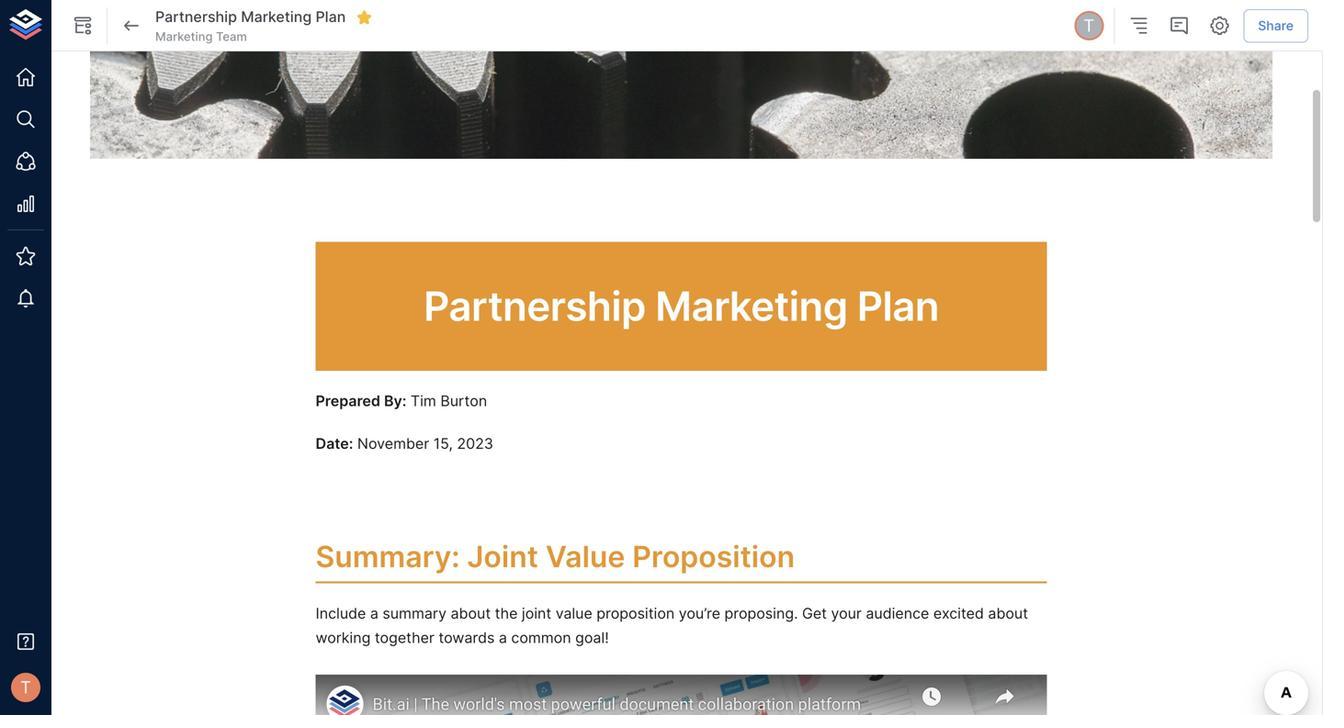 Task type: locate. For each thing, give the bounding box(es) containing it.
proposition
[[632, 539, 795, 575]]

2023
[[457, 435, 493, 453]]

a
[[370, 605, 378, 623], [499, 630, 507, 647]]

tim
[[411, 392, 436, 410]]

marketing
[[241, 8, 312, 26], [155, 29, 213, 44], [655, 282, 848, 331]]

partnership
[[155, 8, 237, 26], [424, 282, 646, 331]]

about right the excited
[[988, 605, 1028, 623]]

0 horizontal spatial t button
[[6, 668, 46, 708]]

table of contents image
[[1128, 15, 1150, 37]]

proposition
[[597, 605, 675, 623]]

date:
[[316, 435, 353, 453]]

1 horizontal spatial partnership
[[424, 282, 646, 331]]

a down the the
[[499, 630, 507, 647]]

0 vertical spatial marketing
[[241, 8, 312, 26]]

0 vertical spatial partnership
[[155, 8, 237, 26]]

prepared
[[316, 392, 380, 410]]

working
[[316, 630, 371, 647]]

value
[[556, 605, 593, 623]]

the
[[495, 605, 518, 623]]

1 horizontal spatial marketing
[[241, 8, 312, 26]]

2 about from the left
[[988, 605, 1028, 623]]

0 horizontal spatial t
[[20, 678, 31, 698]]

team
[[216, 29, 247, 44]]

0 vertical spatial a
[[370, 605, 378, 623]]

a right include
[[370, 605, 378, 623]]

common
[[511, 630, 571, 647]]

audience
[[866, 605, 929, 623]]

1 horizontal spatial about
[[988, 605, 1028, 623]]

1 horizontal spatial plan
[[857, 282, 939, 331]]

0 vertical spatial t button
[[1072, 8, 1107, 43]]

value
[[546, 539, 625, 575]]

0 horizontal spatial marketing
[[155, 29, 213, 44]]

0 horizontal spatial partnership
[[155, 8, 237, 26]]

1 vertical spatial marketing
[[155, 29, 213, 44]]

0 vertical spatial plan
[[316, 8, 346, 26]]

go back image
[[120, 15, 142, 37]]

0 horizontal spatial about
[[451, 605, 491, 623]]

november
[[357, 435, 429, 453]]

1 horizontal spatial t button
[[1072, 8, 1107, 43]]

0 vertical spatial t
[[1084, 15, 1095, 36]]

summary
[[383, 605, 447, 623]]

t
[[1084, 15, 1095, 36], [20, 678, 31, 698]]

1 vertical spatial t button
[[6, 668, 46, 708]]

0 vertical spatial partnership marketing plan
[[155, 8, 346, 26]]

about up towards
[[451, 605, 491, 623]]

include a summary about the joint value proposition you're proposing. get your audience excited about working together towards a common goal!
[[316, 605, 1032, 647]]

date: november 15, 2023
[[316, 435, 493, 453]]

summary:
[[316, 539, 460, 575]]

1 vertical spatial partnership marketing plan
[[424, 282, 939, 331]]

partnership marketing plan
[[155, 8, 346, 26], [424, 282, 939, 331]]

together
[[375, 630, 435, 647]]

summary: joint value proposition
[[316, 539, 795, 575]]

goal!
[[575, 630, 609, 647]]

joint
[[522, 605, 552, 623]]

t button
[[1072, 8, 1107, 43], [6, 668, 46, 708]]

1 horizontal spatial a
[[499, 630, 507, 647]]

about
[[451, 605, 491, 623], [988, 605, 1028, 623]]

1 horizontal spatial partnership marketing plan
[[424, 282, 939, 331]]

2 horizontal spatial marketing
[[655, 282, 848, 331]]

plan
[[316, 8, 346, 26], [857, 282, 939, 331]]

by:
[[384, 392, 406, 410]]

share
[[1258, 18, 1294, 33]]

0 horizontal spatial partnership marketing plan
[[155, 8, 346, 26]]

2 vertical spatial marketing
[[655, 282, 848, 331]]



Task type: vqa. For each thing, say whether or not it's contained in the screenshot.
"work"
no



Task type: describe. For each thing, give the bounding box(es) containing it.
1 vertical spatial partnership
[[424, 282, 646, 331]]

1 vertical spatial t
[[20, 678, 31, 698]]

proposing.
[[725, 605, 798, 623]]

marketing team
[[155, 29, 247, 44]]

include
[[316, 605, 366, 623]]

remove favorite image
[[356, 9, 372, 26]]

get
[[802, 605, 827, 623]]

share button
[[1244, 9, 1309, 42]]

marketing team link
[[155, 28, 247, 45]]

comments image
[[1168, 15, 1190, 37]]

1 horizontal spatial t
[[1084, 15, 1095, 36]]

1 about from the left
[[451, 605, 491, 623]]

1 vertical spatial plan
[[857, 282, 939, 331]]

show wiki image
[[72, 15, 94, 37]]

marketing inside marketing team link
[[155, 29, 213, 44]]

settings image
[[1209, 15, 1231, 37]]

your
[[831, 605, 862, 623]]

burton
[[440, 392, 487, 410]]

0 horizontal spatial plan
[[316, 8, 346, 26]]

0 horizontal spatial a
[[370, 605, 378, 623]]

joint
[[467, 539, 538, 575]]

1 vertical spatial a
[[499, 630, 507, 647]]

excited
[[933, 605, 984, 623]]

15,
[[433, 435, 453, 453]]

towards
[[439, 630, 495, 647]]

you're
[[679, 605, 720, 623]]

prepared by: tim burton
[[316, 392, 487, 410]]



